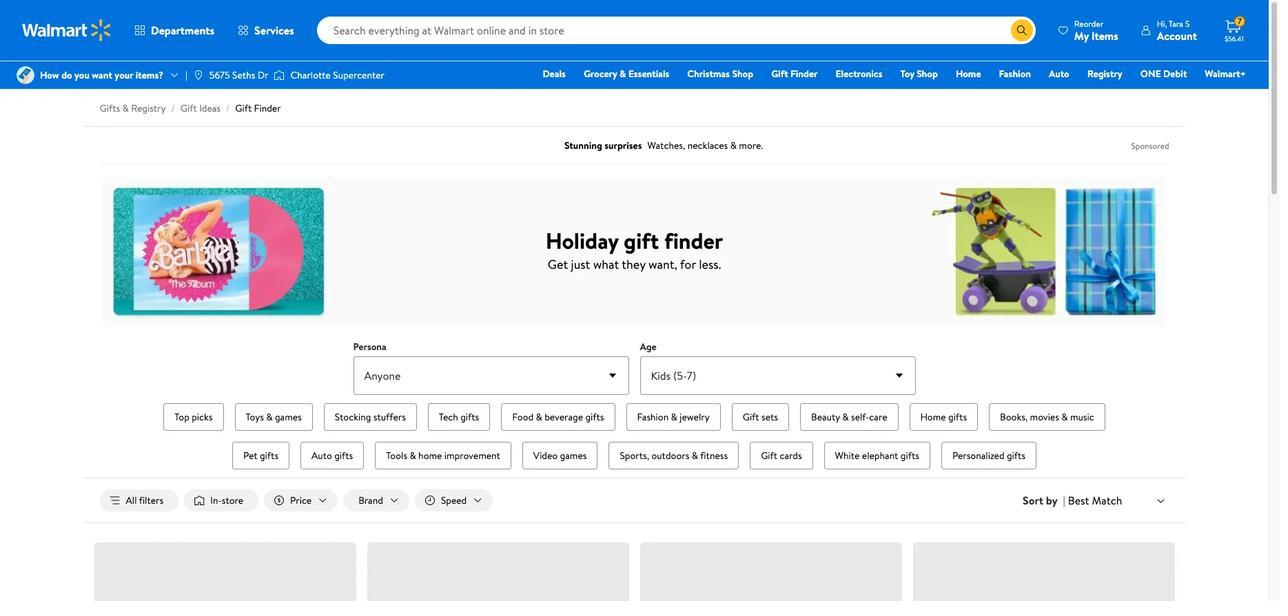 Task type: locate. For each thing, give the bounding box(es) containing it.
fashion down search icon
[[999, 67, 1031, 81]]

1 vertical spatial finder
[[254, 101, 281, 115]]

charlotte supercenter
[[291, 68, 385, 82]]

tools & home improvement button
[[375, 442, 511, 469]]

gifts & registry / gift ideas / gift finder
[[100, 101, 281, 115]]

by
[[1046, 493, 1058, 508]]

gifts
[[100, 101, 120, 115]]

1 horizontal spatial auto
[[1049, 67, 1070, 81]]

tools & home improvement list item
[[372, 439, 514, 472]]

do
[[61, 68, 72, 82]]

1 horizontal spatial shop
[[917, 67, 938, 81]]

1 vertical spatial gift finder link
[[235, 101, 281, 115]]

games
[[275, 410, 302, 424], [560, 449, 587, 463]]

0 vertical spatial auto
[[1049, 67, 1070, 81]]

fashion for fashion & jewelry
[[637, 410, 669, 424]]

gift sets list item
[[729, 401, 792, 434]]

1 vertical spatial games
[[560, 449, 587, 463]]

0 horizontal spatial auto
[[312, 449, 332, 463]]

& for beauty & self-care
[[843, 410, 849, 424]]

auto up 'price'
[[312, 449, 332, 463]]

reorder my items
[[1075, 18, 1119, 43]]

0 vertical spatial games
[[275, 410, 302, 424]]

price
[[290, 494, 312, 507]]

video games
[[533, 449, 587, 463]]

auto inside auto gifts button
[[312, 449, 332, 463]]

 image
[[17, 66, 34, 84], [274, 68, 285, 82]]

0 horizontal spatial fashion
[[637, 410, 669, 424]]

home inside button
[[921, 410, 946, 424]]

1 shop from the left
[[732, 67, 754, 81]]

& for gifts & registry / gift ideas / gift finder
[[122, 101, 129, 115]]

less.
[[699, 255, 721, 273]]

shop right christmas
[[732, 67, 754, 81]]

 image
[[193, 70, 204, 81]]

games right the toys
[[275, 410, 302, 424]]

1 horizontal spatial  image
[[274, 68, 285, 82]]

gift left ideas
[[180, 101, 197, 115]]

 image for charlotte supercenter
[[274, 68, 285, 82]]

1 horizontal spatial |
[[1063, 493, 1066, 508]]

home inside "link"
[[956, 67, 981, 81]]

shop for toy shop
[[917, 67, 938, 81]]

self-
[[851, 410, 870, 424]]

gift ideas link
[[180, 101, 221, 115]]

for
[[680, 255, 696, 273]]

shop inside toy shop "link"
[[917, 67, 938, 81]]

gift finder link left electronics link
[[765, 66, 824, 81]]

gift finder
[[772, 67, 818, 81]]

gifts for auto gifts
[[334, 449, 353, 463]]

& for grocery & essentials
[[620, 67, 626, 81]]

shop right toy
[[917, 67, 938, 81]]

2 shop from the left
[[917, 67, 938, 81]]

&
[[620, 67, 626, 81], [122, 101, 129, 115], [266, 410, 273, 424], [536, 410, 542, 424], [671, 410, 678, 424], [843, 410, 849, 424], [1062, 410, 1068, 424], [410, 449, 416, 463], [692, 449, 698, 463]]

& left self-
[[843, 410, 849, 424]]

ideas
[[199, 101, 221, 115]]

top picks button
[[164, 403, 224, 431]]

Walmart Site-Wide search field
[[317, 17, 1036, 44]]

gifts for pet gifts
[[260, 449, 279, 463]]

walmart image
[[22, 19, 112, 41]]

gift down the seths
[[235, 101, 252, 115]]

0 vertical spatial finder
[[791, 67, 818, 81]]

beauty & self-care
[[811, 410, 888, 424]]

account
[[1157, 28, 1197, 43]]

1 vertical spatial auto
[[312, 449, 332, 463]]

personalized gifts
[[953, 449, 1026, 463]]

deals link
[[537, 66, 572, 81]]

gift left cards
[[761, 449, 778, 463]]

1 horizontal spatial finder
[[791, 67, 818, 81]]

shop inside christmas shop 'link'
[[732, 67, 754, 81]]

home right care
[[921, 410, 946, 424]]

gift inside 'gift sets' button
[[743, 410, 759, 424]]

0 vertical spatial gift finder link
[[765, 66, 824, 81]]

& inside 'button'
[[410, 449, 416, 463]]

/ left gift ideas link
[[171, 101, 175, 115]]

games right video
[[560, 449, 587, 463]]

books, movies & music
[[1000, 410, 1095, 424]]

gifts right tech
[[461, 410, 479, 424]]

speed
[[441, 494, 467, 507]]

tech gifts list item
[[425, 401, 493, 434]]

gifts up the personalized
[[949, 410, 967, 424]]

best match button
[[1066, 491, 1170, 510]]

1 horizontal spatial games
[[560, 449, 587, 463]]

1 vertical spatial home
[[921, 410, 946, 424]]

picks
[[192, 410, 213, 424]]

|
[[185, 68, 187, 82], [1063, 493, 1066, 508]]

& left fitness in the bottom right of the page
[[692, 449, 698, 463]]

& for toys & games
[[266, 410, 273, 424]]

7
[[1238, 15, 1242, 27]]

toys & games
[[246, 410, 302, 424]]

fashion & jewelry list item
[[624, 401, 724, 434]]

& right grocery
[[620, 67, 626, 81]]

1 horizontal spatial fashion
[[999, 67, 1031, 81]]

jewelry
[[680, 410, 710, 424]]

1 vertical spatial registry
[[131, 101, 166, 115]]

0 horizontal spatial |
[[185, 68, 187, 82]]

gifts for tech gifts
[[461, 410, 479, 424]]

gifts inside "list item"
[[1007, 449, 1026, 463]]

one
[[1141, 67, 1161, 81]]

toys & games list item
[[232, 401, 316, 434]]

1 horizontal spatial /
[[226, 101, 230, 115]]

0 horizontal spatial /
[[171, 101, 175, 115]]

personalized gifts button
[[942, 442, 1037, 469]]

gifts inside list item
[[260, 449, 279, 463]]

& right tools
[[410, 449, 416, 463]]

books, movies & music list item
[[987, 401, 1108, 434]]

gifts right elephant
[[901, 449, 920, 463]]

1 vertical spatial fashion
[[637, 410, 669, 424]]

gift finder link down dr
[[235, 101, 281, 115]]

gifts right pet
[[260, 449, 279, 463]]

pet gifts list item
[[230, 439, 292, 472]]

just
[[571, 255, 590, 273]]

toys & games button
[[235, 403, 313, 431]]

0 vertical spatial |
[[185, 68, 187, 82]]

0 horizontal spatial  image
[[17, 66, 34, 84]]

finder left electronics link
[[791, 67, 818, 81]]

stocking
[[335, 410, 371, 424]]

white
[[835, 449, 860, 463]]

 image right dr
[[274, 68, 285, 82]]

sort by |
[[1023, 493, 1066, 508]]

registry link
[[1081, 66, 1129, 81]]

& right the toys
[[266, 410, 273, 424]]

0 horizontal spatial home
[[921, 410, 946, 424]]

& for tools & home improvement
[[410, 449, 416, 463]]

food & beverage gifts button
[[501, 403, 615, 431]]

best
[[1068, 493, 1090, 508]]

1 horizontal spatial home
[[956, 67, 981, 81]]

home for home gifts
[[921, 410, 946, 424]]

registry down "items"
[[1088, 67, 1123, 81]]

& inside "list item"
[[536, 410, 542, 424]]

how
[[40, 68, 59, 82]]

group
[[133, 401, 1136, 472]]

 image left "how"
[[17, 66, 34, 84]]

games inside "button"
[[560, 449, 587, 463]]

5675
[[209, 68, 230, 82]]

store
[[222, 494, 243, 507]]

& right 'gifts'
[[122, 101, 129, 115]]

registry down items?
[[131, 101, 166, 115]]

0 vertical spatial home
[[956, 67, 981, 81]]

gifts right "beverage"
[[586, 410, 604, 424]]

sponsored
[[1132, 140, 1170, 151]]

top picks
[[175, 410, 213, 424]]

0 horizontal spatial shop
[[732, 67, 754, 81]]

gift right christmas shop
[[772, 67, 788, 81]]

home left "fashion" link
[[956, 67, 981, 81]]

0 horizontal spatial gift finder link
[[235, 101, 281, 115]]

grocery
[[584, 67, 617, 81]]

toys
[[246, 410, 264, 424]]

persona
[[353, 340, 387, 354]]

gifts inside "list item"
[[586, 410, 604, 424]]

christmas shop link
[[681, 66, 760, 81]]

0 vertical spatial fashion
[[999, 67, 1031, 81]]

auto right "fashion" link
[[1049, 67, 1070, 81]]

personalized gifts list item
[[939, 439, 1040, 472]]

home for home
[[956, 67, 981, 81]]

0 vertical spatial registry
[[1088, 67, 1123, 81]]

gift left sets
[[743, 410, 759, 424]]

& right food
[[536, 410, 542, 424]]

fashion left the jewelry
[[637, 410, 669, 424]]

& for food & beverage gifts
[[536, 410, 542, 424]]

/ right ideas
[[226, 101, 230, 115]]

0 horizontal spatial registry
[[131, 101, 166, 115]]

Search search field
[[317, 17, 1036, 44]]

fashion inside button
[[637, 410, 669, 424]]

2 / from the left
[[226, 101, 230, 115]]

gifts down stocking at the left bottom of page
[[334, 449, 353, 463]]

home gifts list item
[[907, 401, 981, 434]]

top picks list item
[[161, 401, 226, 434]]

books, movies & music button
[[989, 403, 1106, 431]]

gifts for personalized gifts
[[1007, 449, 1026, 463]]

white elephant gifts list item
[[821, 439, 933, 472]]

gift sets button
[[732, 403, 789, 431]]

gift inside gift cards button
[[761, 449, 778, 463]]

gift
[[624, 225, 659, 255]]

cards
[[780, 449, 802, 463]]

charlotte
[[291, 68, 331, 82]]

walmart+ link
[[1199, 66, 1253, 81]]

pet gifts button
[[232, 442, 290, 469]]

| right by
[[1063, 493, 1066, 508]]

& inside 'list item'
[[843, 410, 849, 424]]

toy shop link
[[894, 66, 944, 81]]

0 horizontal spatial games
[[275, 410, 302, 424]]

food
[[512, 410, 534, 424]]

/
[[171, 101, 175, 115], [226, 101, 230, 115]]

& left the jewelry
[[671, 410, 678, 424]]

outdoors
[[652, 449, 690, 463]]

finder down dr
[[254, 101, 281, 115]]

1 vertical spatial |
[[1063, 493, 1066, 508]]

one debit link
[[1135, 66, 1194, 81]]

gifts right the personalized
[[1007, 449, 1026, 463]]

brand
[[359, 494, 383, 507]]

| left 5675
[[185, 68, 187, 82]]

auto inside auto link
[[1049, 67, 1070, 81]]



Task type: describe. For each thing, give the bounding box(es) containing it.
auto gifts
[[312, 449, 353, 463]]

one debit
[[1141, 67, 1187, 81]]

sports, outdoors & fitness list item
[[606, 439, 742, 472]]

sports, outdoors & fitness
[[620, 449, 728, 463]]

care
[[870, 410, 888, 424]]

stocking stuffers list item
[[321, 401, 420, 434]]

sports, outdoors & fitness button
[[609, 442, 739, 469]]

gift cards
[[761, 449, 802, 463]]

christmas
[[688, 67, 730, 81]]

white elephant gifts
[[835, 449, 920, 463]]

seths
[[232, 68, 255, 82]]

all filters
[[126, 494, 164, 507]]

 image for how do you want your items?
[[17, 66, 34, 84]]

all
[[126, 494, 137, 507]]

tech gifts button
[[428, 403, 490, 431]]

hi, tara s account
[[1157, 18, 1197, 43]]

fashion link
[[993, 66, 1038, 81]]

tech
[[439, 410, 458, 424]]

services
[[254, 23, 294, 38]]

services button
[[226, 14, 306, 47]]

white elephant gifts button
[[824, 442, 931, 469]]

items?
[[136, 68, 163, 82]]

holiday gift finder get just what they want, for less.
[[546, 225, 723, 273]]

gifts for home gifts
[[949, 410, 967, 424]]

movies
[[1030, 410, 1060, 424]]

get
[[548, 255, 568, 273]]

items
[[1092, 28, 1119, 43]]

supercenter
[[333, 68, 385, 82]]

christmas shop
[[688, 67, 754, 81]]

in-store button
[[184, 489, 259, 512]]

books,
[[1000, 410, 1028, 424]]

want
[[92, 68, 112, 82]]

hi,
[[1157, 18, 1167, 29]]

gift cards button
[[750, 442, 813, 469]]

sort and filter section element
[[83, 478, 1186, 523]]

1 / from the left
[[171, 101, 175, 115]]

top
[[175, 410, 189, 424]]

tools
[[386, 449, 407, 463]]

auto gifts button
[[301, 442, 364, 469]]

reorder
[[1075, 18, 1104, 29]]

fashion & jewelry
[[637, 410, 710, 424]]

7 $56.41
[[1225, 15, 1244, 43]]

all filters button
[[100, 489, 179, 512]]

stuffers
[[373, 410, 406, 424]]

how do you want your items?
[[40, 68, 163, 82]]

sort
[[1023, 493, 1044, 508]]

food & beverage gifts
[[512, 410, 604, 424]]

home gifts
[[921, 410, 967, 424]]

stocking stuffers
[[335, 410, 406, 424]]

home
[[419, 449, 442, 463]]

music
[[1071, 410, 1095, 424]]

departments
[[151, 23, 214, 38]]

search icon image
[[1017, 25, 1028, 36]]

fitness
[[700, 449, 728, 463]]

0 horizontal spatial finder
[[254, 101, 281, 115]]

auto for auto gifts
[[312, 449, 332, 463]]

gift for gift cards
[[761, 449, 778, 463]]

video games list item
[[520, 439, 601, 472]]

video games button
[[522, 442, 598, 469]]

price button
[[264, 489, 338, 512]]

elephant
[[862, 449, 899, 463]]

your
[[115, 68, 133, 82]]

games inside button
[[275, 410, 302, 424]]

beverage
[[545, 410, 583, 424]]

fashion & jewelry button
[[626, 403, 721, 431]]

beauty
[[811, 410, 840, 424]]

essentials
[[629, 67, 670, 81]]

beauty & self-care button
[[800, 403, 899, 431]]

& for fashion & jewelry
[[671, 410, 678, 424]]

beauty & self-care list item
[[798, 401, 901, 434]]

electronics link
[[830, 66, 889, 81]]

filters
[[139, 494, 164, 507]]

walmart+
[[1205, 67, 1246, 81]]

| inside sort and filter section element
[[1063, 493, 1066, 508]]

& left music
[[1062, 410, 1068, 424]]

auto gifts list item
[[298, 439, 367, 472]]

tara
[[1169, 18, 1184, 29]]

s
[[1186, 18, 1190, 29]]

1 horizontal spatial registry
[[1088, 67, 1123, 81]]

you
[[74, 68, 90, 82]]

gifts & registry link
[[100, 101, 166, 115]]

1 horizontal spatial gift finder link
[[765, 66, 824, 81]]

they
[[622, 255, 646, 273]]

gift for gift sets
[[743, 410, 759, 424]]

stocking stuffers button
[[324, 403, 417, 431]]

home gifts button
[[910, 403, 978, 431]]

what
[[593, 255, 619, 273]]

age
[[640, 340, 657, 354]]

shop for christmas shop
[[732, 67, 754, 81]]

departments button
[[123, 14, 226, 47]]

finder
[[665, 225, 723, 255]]

group containing top picks
[[133, 401, 1136, 472]]

want,
[[649, 255, 678, 273]]

speed button
[[415, 489, 493, 512]]

$56.41
[[1225, 34, 1244, 43]]

gift for gift finder
[[772, 67, 788, 81]]

grocery & essentials
[[584, 67, 670, 81]]

fashion for fashion
[[999, 67, 1031, 81]]

match
[[1092, 493, 1123, 508]]

improvement
[[444, 449, 500, 463]]

toy
[[901, 67, 915, 81]]

5675 seths dr
[[209, 68, 268, 82]]

food & beverage gifts list item
[[499, 401, 618, 434]]

holiday gift finder image
[[102, 177, 1167, 326]]

gift cards list item
[[747, 439, 816, 472]]

video
[[533, 449, 558, 463]]

auto for auto
[[1049, 67, 1070, 81]]



Task type: vqa. For each thing, say whether or not it's contained in the screenshot.
ONE Debit Walmart+
no



